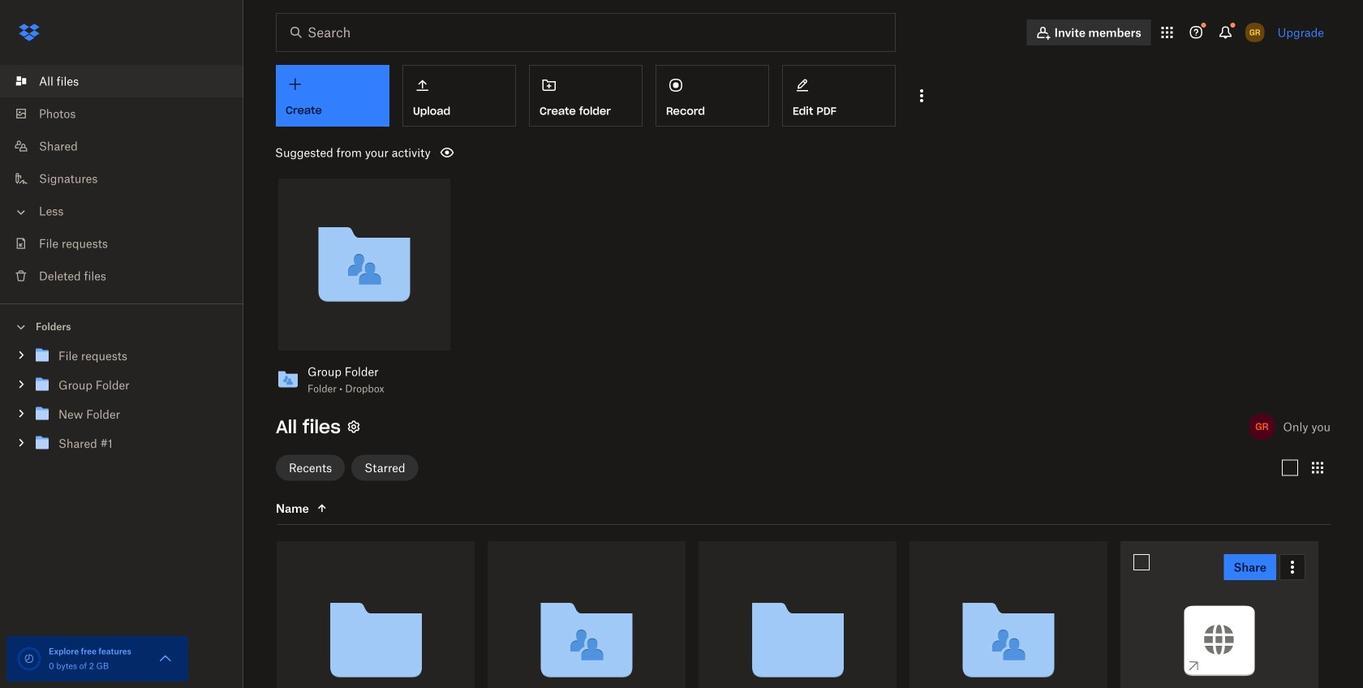 Task type: locate. For each thing, give the bounding box(es) containing it.
group
[[0, 338, 243, 470]]

list
[[0, 55, 243, 303]]

quota usage progress bar
[[16, 646, 42, 672]]

less image
[[13, 204, 29, 220]]

list item
[[0, 65, 243, 97]]

folder, new folder row
[[699, 541, 897, 688]]

shared folder, shared #1 row
[[910, 541, 1108, 688]]



Task type: describe. For each thing, give the bounding box(es) containing it.
folder settings image
[[344, 417, 363, 436]]

folder, file requests row
[[277, 541, 475, 688]]

Search in folder "Dropbox" text field
[[308, 23, 862, 42]]

file, search.web row
[[1121, 541, 1319, 688]]

quota usage image
[[16, 646, 42, 672]]

shared folder, group folder row
[[488, 541, 686, 688]]

dropbox image
[[13, 16, 45, 49]]



Task type: vqa. For each thing, say whether or not it's contained in the screenshot.
Less icon on the top
yes



